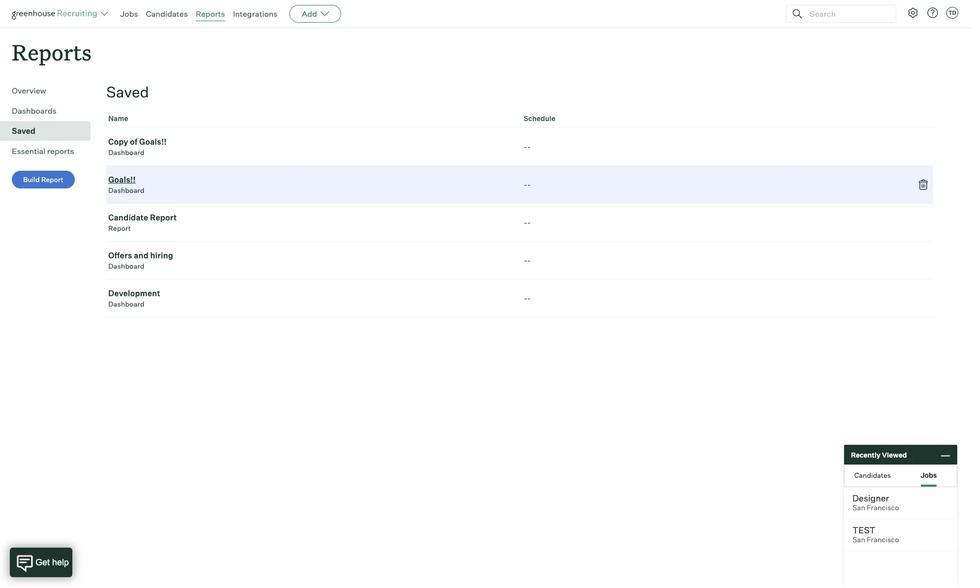 Task type: locate. For each thing, give the bounding box(es) containing it.
0 horizontal spatial report
[[41, 175, 63, 184]]

1 horizontal spatial goals!!
[[139, 137, 167, 147]]

san up test at the right of the page
[[853, 504, 866, 513]]

francisco up the test san francisco
[[867, 504, 900, 513]]

--
[[524, 142, 531, 152], [524, 180, 531, 190], [524, 218, 531, 228], [524, 256, 531, 266], [524, 294, 531, 303]]

francisco inside the test san francisco
[[867, 536, 900, 545]]

2 francisco from the top
[[867, 536, 900, 545]]

2 horizontal spatial report
[[150, 213, 177, 223]]

1 vertical spatial candidates
[[855, 471, 891, 479]]

add
[[302, 9, 317, 19]]

0 vertical spatial report
[[41, 175, 63, 184]]

report right the build
[[41, 175, 63, 184]]

1 vertical spatial reports
[[12, 37, 92, 66]]

build report
[[23, 175, 63, 184]]

1 vertical spatial goals!!
[[108, 175, 136, 185]]

3 dashboard from the top
[[108, 262, 145, 270]]

goals!! right of at the top left of page
[[139, 137, 167, 147]]

report for candidate
[[150, 213, 177, 223]]

0 vertical spatial saved
[[106, 83, 149, 101]]

goals!! inside goals!! dashboard
[[108, 175, 136, 185]]

goals!! down 'copy of goals!! dashboard'
[[108, 175, 136, 185]]

dashboard up candidate
[[108, 186, 145, 195]]

candidates
[[146, 9, 188, 19], [855, 471, 891, 479]]

greenhouse recruiting image
[[12, 8, 100, 20]]

1 horizontal spatial reports
[[196, 9, 225, 19]]

dashboard down of at the top left of page
[[108, 148, 145, 157]]

integrations link
[[233, 9, 278, 19]]

-
[[524, 142, 528, 152], [528, 142, 531, 152], [524, 180, 528, 190], [528, 180, 531, 190], [524, 218, 528, 228], [528, 218, 531, 228], [524, 256, 528, 266], [528, 256, 531, 266], [524, 294, 528, 303], [528, 294, 531, 303]]

2 san from the top
[[853, 536, 866, 545]]

francisco down designer san francisco
[[867, 536, 900, 545]]

candidate
[[108, 213, 148, 223]]

4 dashboard from the top
[[108, 300, 145, 308]]

goals!!
[[139, 137, 167, 147], [108, 175, 136, 185]]

1 vertical spatial francisco
[[867, 536, 900, 545]]

1 vertical spatial report
[[150, 213, 177, 223]]

1 san from the top
[[853, 504, 866, 513]]

1 -- from the top
[[524, 142, 531, 152]]

reports right candidates link
[[196, 9, 225, 19]]

1 francisco from the top
[[867, 504, 900, 513]]

dashboards
[[12, 106, 57, 116]]

0 vertical spatial francisco
[[867, 504, 900, 513]]

1 dashboard from the top
[[108, 148, 145, 157]]

0 vertical spatial candidates
[[146, 9, 188, 19]]

candidates down 'recently viewed'
[[855, 471, 891, 479]]

report right candidate
[[150, 213, 177, 223]]

dashboard down offers
[[108, 262, 145, 270]]

2 vertical spatial report
[[108, 224, 131, 233]]

development
[[108, 289, 160, 299]]

report down candidate
[[108, 224, 131, 233]]

0 horizontal spatial saved
[[12, 126, 35, 136]]

jobs
[[120, 9, 138, 19], [921, 471, 937, 479]]

designer san francisco
[[853, 493, 900, 513]]

reports down greenhouse recruiting image
[[12, 37, 92, 66]]

1 horizontal spatial report
[[108, 224, 131, 233]]

overview
[[12, 86, 46, 96]]

francisco inside designer san francisco
[[867, 504, 900, 513]]

0 horizontal spatial candidates
[[146, 9, 188, 19]]

report for build
[[41, 175, 63, 184]]

dashboard down development at the left of page
[[108, 300, 145, 308]]

dashboard
[[108, 148, 145, 157], [108, 186, 145, 195], [108, 262, 145, 270], [108, 300, 145, 308]]

designer
[[853, 493, 890, 504]]

3 -- from the top
[[524, 218, 531, 228]]

reports
[[196, 9, 225, 19], [12, 37, 92, 66]]

dashboard inside offers and hiring dashboard
[[108, 262, 145, 270]]

san inside designer san francisco
[[853, 504, 866, 513]]

san for designer
[[853, 504, 866, 513]]

0 horizontal spatial goals!!
[[108, 175, 136, 185]]

1 horizontal spatial jobs
[[921, 471, 937, 479]]

san down designer san francisco
[[853, 536, 866, 545]]

0 vertical spatial san
[[853, 504, 866, 513]]

san
[[853, 504, 866, 513], [853, 536, 866, 545]]

viewed
[[882, 451, 907, 459]]

report inside button
[[41, 175, 63, 184]]

build report button
[[12, 171, 75, 189]]

saved up name
[[106, 83, 149, 101]]

1 horizontal spatial candidates
[[855, 471, 891, 479]]

francisco for designer
[[867, 504, 900, 513]]

saved
[[106, 83, 149, 101], [12, 126, 35, 136]]

saved up essential
[[12, 126, 35, 136]]

candidate report report
[[108, 213, 177, 233]]

td button
[[947, 7, 959, 19]]

1 vertical spatial saved
[[12, 126, 35, 136]]

td button
[[945, 5, 961, 21]]

jobs link
[[120, 9, 138, 19]]

tab list
[[845, 465, 957, 487]]

0 vertical spatial goals!!
[[139, 137, 167, 147]]

0 horizontal spatial reports
[[12, 37, 92, 66]]

francisco
[[867, 504, 900, 513], [867, 536, 900, 545]]

offers
[[108, 251, 132, 261]]

-- for goals!!
[[524, 142, 531, 152]]

4 -- from the top
[[524, 256, 531, 266]]

san inside the test san francisco
[[853, 536, 866, 545]]

report
[[41, 175, 63, 184], [150, 213, 177, 223], [108, 224, 131, 233]]

candidates right 'jobs' link
[[146, 9, 188, 19]]

0 horizontal spatial jobs
[[120, 9, 138, 19]]

1 vertical spatial san
[[853, 536, 866, 545]]



Task type: describe. For each thing, give the bounding box(es) containing it.
copy
[[108, 137, 128, 147]]

1 vertical spatial jobs
[[921, 471, 937, 479]]

reports
[[47, 146, 74, 156]]

name
[[108, 114, 128, 123]]

td
[[949, 9, 957, 16]]

2 -- from the top
[[524, 180, 531, 190]]

copy of goals!! dashboard
[[108, 137, 167, 157]]

build
[[23, 175, 40, 184]]

san for test
[[853, 536, 866, 545]]

essential
[[12, 146, 45, 156]]

goals!! dashboard
[[108, 175, 145, 195]]

essential reports link
[[12, 145, 87, 157]]

test
[[853, 525, 876, 536]]

1 horizontal spatial saved
[[106, 83, 149, 101]]

candidates link
[[146, 9, 188, 19]]

and
[[134, 251, 149, 261]]

hiring
[[150, 251, 173, 261]]

dashboards link
[[12, 105, 87, 117]]

configure image
[[908, 7, 919, 19]]

-- for hiring
[[524, 256, 531, 266]]

francisco for test
[[867, 536, 900, 545]]

-- for report
[[524, 218, 531, 228]]

overview link
[[12, 85, 87, 97]]

Search text field
[[808, 7, 887, 21]]

of
[[130, 137, 138, 147]]

test san francisco
[[853, 525, 900, 545]]

schedule
[[524, 114, 556, 123]]

offers and hiring dashboard
[[108, 251, 173, 270]]

candidates inside tab list
[[855, 471, 891, 479]]

integrations
[[233, 9, 278, 19]]

0 vertical spatial reports
[[196, 9, 225, 19]]

0 vertical spatial jobs
[[120, 9, 138, 19]]

recently
[[851, 451, 881, 459]]

dashboard inside development dashboard
[[108, 300, 145, 308]]

goals!! inside 'copy of goals!! dashboard'
[[139, 137, 167, 147]]

2 dashboard from the top
[[108, 186, 145, 195]]

development dashboard
[[108, 289, 160, 308]]

reports link
[[196, 9, 225, 19]]

dashboard inside 'copy of goals!! dashboard'
[[108, 148, 145, 157]]

5 -- from the top
[[524, 294, 531, 303]]

saved link
[[12, 125, 87, 137]]

recently viewed
[[851, 451, 907, 459]]

tab list containing candidates
[[845, 465, 957, 487]]

essential reports
[[12, 146, 74, 156]]

add button
[[290, 5, 341, 23]]



Task type: vqa. For each thing, say whether or not it's contained in the screenshot.
the Job custom fields
no



